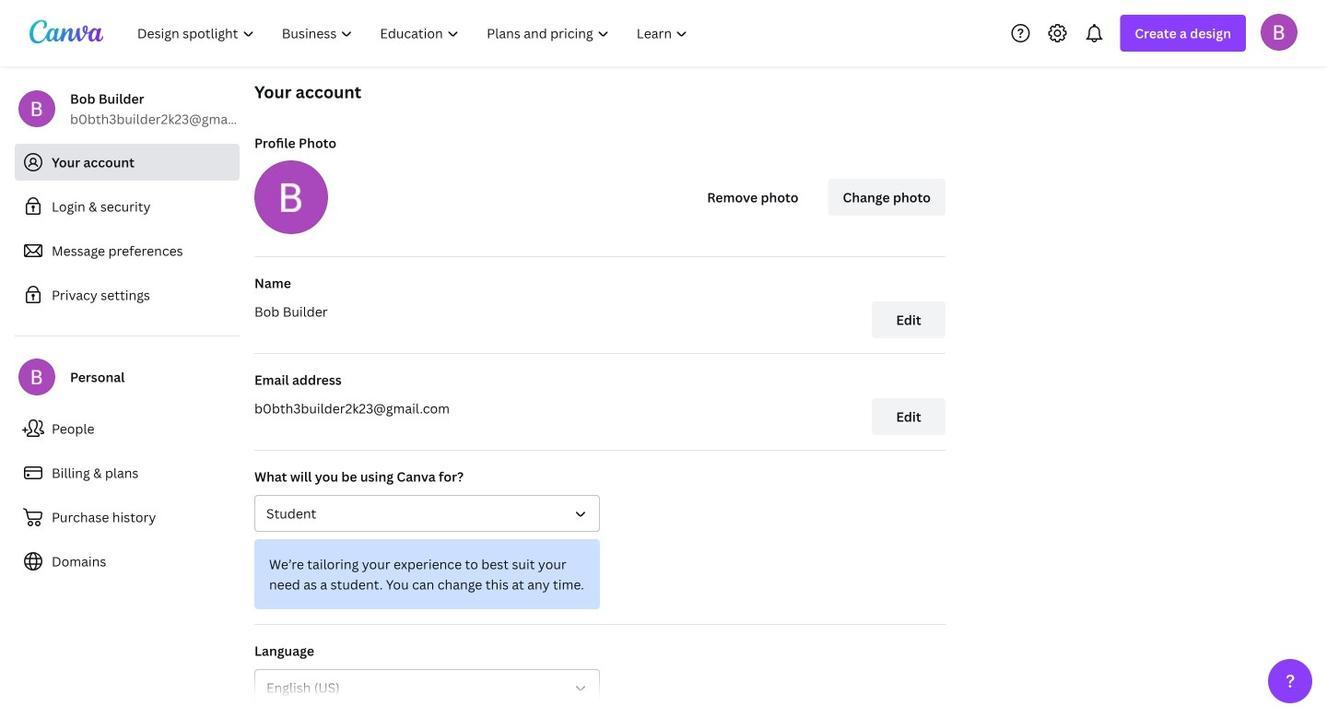 Task type: locate. For each thing, give the bounding box(es) containing it.
None button
[[254, 495, 600, 532]]



Task type: describe. For each thing, give the bounding box(es) containing it.
top level navigation element
[[125, 15, 704, 52]]

Language: English (US) button
[[254, 669, 600, 706]]

bob builder image
[[1261, 14, 1298, 50]]



Task type: vqa. For each thing, say whether or not it's contained in the screenshot.
Bob Builder icon
yes



